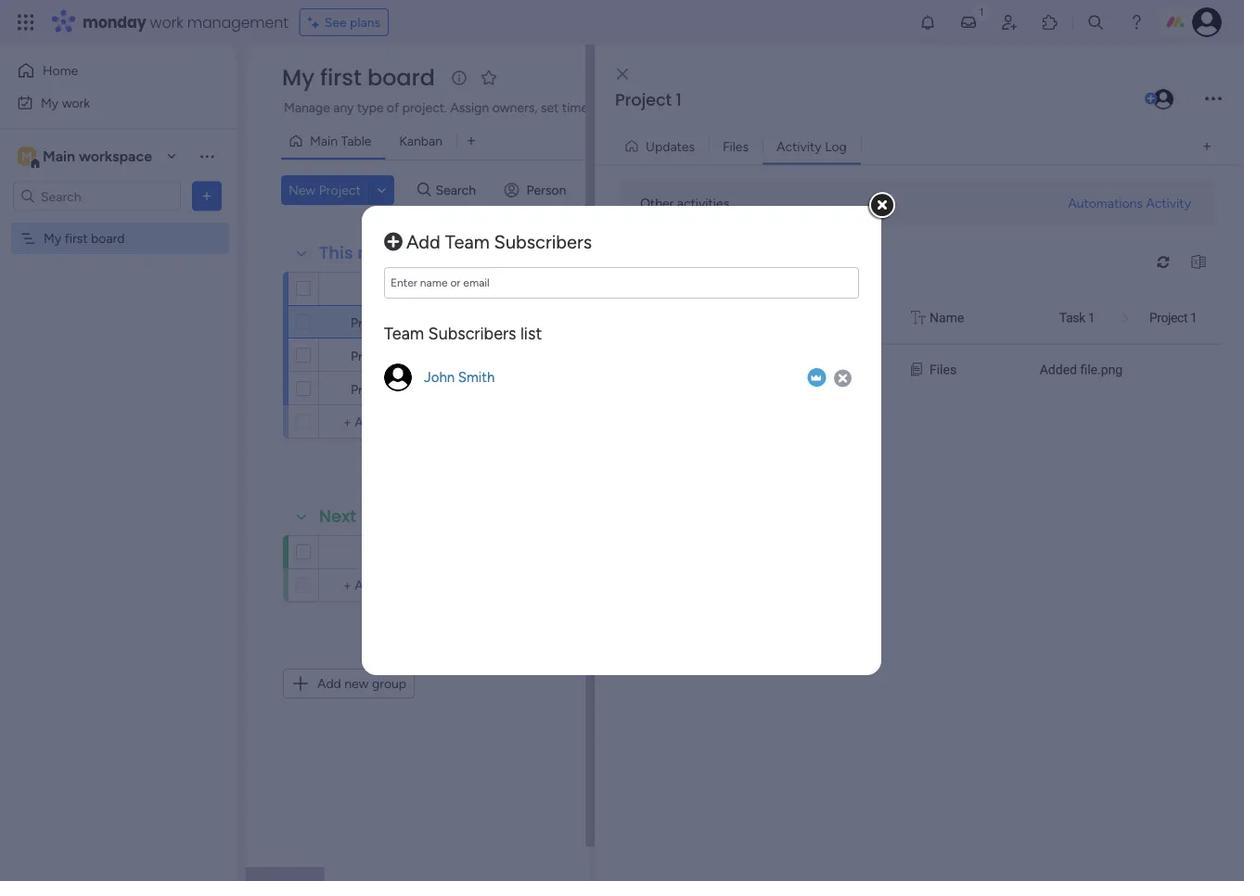 Task type: locate. For each thing, give the bounding box(es) containing it.
my work button
[[11, 88, 200, 117]]

my up manage
[[282, 62, 315, 93]]

list
[[521, 324, 542, 344]]

project 2
[[351, 348, 403, 364]]

dapulse text column image
[[912, 309, 926, 328]]

help image
[[1128, 13, 1147, 32]]

0 horizontal spatial add
[[318, 676, 341, 692]]

add view image
[[468, 134, 475, 148], [1204, 139, 1212, 153]]

0 horizontal spatial work
[[62, 95, 90, 110]]

1 horizontal spatial log
[[825, 138, 847, 154]]

1 right the keep
[[676, 88, 682, 112]]

first down search in workspace field
[[65, 231, 88, 246]]

add for add team subscribers
[[407, 231, 441, 253]]

None text field
[[384, 267, 860, 299]]

files button
[[709, 131, 763, 161]]

see plans
[[325, 14, 381, 30]]

v2 file column image
[[912, 361, 923, 380]]

search everything image
[[1087, 13, 1106, 32]]

project down close icon
[[616, 88, 672, 112]]

filter log
[[626, 254, 680, 270]]

0 horizontal spatial main
[[43, 148, 75, 165]]

my down the home
[[41, 95, 59, 110]]

new
[[345, 676, 369, 692]]

filter
[[626, 254, 655, 270]]

0 vertical spatial person button
[[497, 175, 578, 205]]

1 vertical spatial files
[[930, 363, 957, 378]]

person button right angle down image
[[707, 247, 788, 277]]

project left 3
[[351, 382, 393, 397]]

subscribers
[[494, 231, 592, 253], [429, 324, 517, 344]]

activities
[[678, 195, 730, 211]]

where
[[722, 100, 758, 116]]

work right monday
[[150, 12, 183, 32]]

kanban
[[400, 133, 443, 149]]

person button left the filter by anything image
[[497, 175, 578, 205]]

month right next
[[361, 505, 417, 529]]

1
[[676, 88, 682, 112], [1089, 311, 1096, 326], [1191, 311, 1198, 326], [396, 315, 401, 331]]

1 vertical spatial my
[[41, 95, 59, 110]]

activity down the project
[[777, 138, 822, 154]]

1 vertical spatial person button
[[707, 247, 788, 277]]

automations
[[1069, 195, 1144, 211]]

m
[[21, 149, 32, 164]]

show board description image
[[448, 69, 471, 87]]

main table
[[310, 133, 372, 149]]

work for monday
[[150, 12, 183, 32]]

add inside button
[[318, 676, 341, 692]]

1 horizontal spatial board
[[368, 62, 435, 93]]

my
[[282, 62, 315, 93], [41, 95, 59, 110], [44, 231, 61, 246]]

other
[[641, 195, 674, 211]]

1 vertical spatial add
[[318, 676, 341, 692]]

subscribers down the filter by anything image
[[494, 231, 592, 253]]

project 3
[[351, 382, 403, 397]]

my work
[[41, 95, 90, 110]]

1 vertical spatial board
[[91, 231, 125, 246]]

add team subscribers
[[407, 231, 592, 253]]

2 vertical spatial my
[[44, 231, 61, 246]]

my down search in workspace field
[[44, 231, 61, 246]]

filter log button
[[618, 247, 703, 277]]

main right workspace image
[[43, 148, 75, 165]]

3
[[396, 382, 403, 397]]

0 horizontal spatial log
[[658, 254, 680, 270]]

first
[[320, 62, 362, 93], [65, 231, 88, 246]]

project down refresh icon
[[1150, 311, 1188, 326]]

1 horizontal spatial project 1
[[616, 88, 682, 112]]

1 vertical spatial month
[[361, 505, 417, 529]]

keep
[[643, 100, 671, 116]]

0 vertical spatial activity
[[777, 138, 822, 154]]

1 vertical spatial team
[[384, 324, 424, 344]]

project down add team subscribers
[[463, 281, 505, 297]]

team down search field
[[445, 231, 490, 253]]

0 horizontal spatial person
[[527, 182, 567, 198]]

files down where
[[723, 138, 749, 154]]

main for main workspace
[[43, 148, 75, 165]]

name
[[930, 311, 965, 326]]

log
[[825, 138, 847, 154], [658, 254, 680, 270]]

person for the filter by anything image
[[527, 182, 567, 198]]

2
[[396, 348, 403, 364]]

activity log button
[[763, 131, 861, 161]]

main table button
[[281, 126, 386, 156]]

task
[[1060, 311, 1086, 326]]

new
[[289, 182, 316, 198]]

log for activity log
[[825, 138, 847, 154]]

main
[[310, 133, 338, 149], [43, 148, 75, 165]]

person left the filter by anything image
[[527, 182, 567, 198]]

log left angle down image
[[658, 254, 680, 270]]

1 vertical spatial activity
[[1147, 195, 1192, 211]]

updates button
[[617, 131, 709, 161]]

board
[[368, 62, 435, 93], [91, 231, 125, 246]]

board up project.
[[368, 62, 435, 93]]

1 vertical spatial first
[[65, 231, 88, 246]]

log down stands.
[[825, 138, 847, 154]]

1 vertical spatial log
[[658, 254, 680, 270]]

board down search in workspace field
[[91, 231, 125, 246]]

manage
[[284, 100, 330, 116]]

0 vertical spatial person
[[527, 182, 567, 198]]

0 vertical spatial subscribers
[[494, 231, 592, 253]]

1 horizontal spatial team
[[445, 231, 490, 253]]

list box
[[618, 292, 1222, 396]]

project 1
[[616, 88, 682, 112], [1150, 311, 1198, 326], [351, 315, 401, 331]]

0 vertical spatial work
[[150, 12, 183, 32]]

1 horizontal spatial person button
[[707, 247, 788, 277]]

of right type
[[387, 100, 399, 116]]

files
[[723, 138, 749, 154], [930, 363, 957, 378]]

close image
[[617, 68, 629, 81]]

john smith image
[[1193, 7, 1223, 37], [1152, 87, 1176, 111]]

task 1
[[1060, 311, 1096, 326]]

0 horizontal spatial team
[[384, 324, 424, 344]]

0 vertical spatial my first board
[[282, 62, 435, 93]]

1 horizontal spatial person
[[737, 254, 777, 270]]

my first board down search in workspace field
[[44, 231, 125, 246]]

work down the home
[[62, 95, 90, 110]]

project 1 down refresh icon
[[1150, 311, 1198, 326]]

1 horizontal spatial work
[[150, 12, 183, 32]]

0 horizontal spatial my first board
[[44, 231, 125, 246]]

option
[[0, 222, 237, 226]]

work
[[150, 12, 183, 32], [62, 95, 90, 110]]

kanban button
[[386, 126, 457, 156]]

add new group button
[[283, 669, 415, 699]]

0 horizontal spatial project 1
[[351, 315, 401, 331]]

main for main table
[[310, 133, 338, 149]]

0 horizontal spatial of
[[387, 100, 399, 116]]

subscribers up smith
[[429, 324, 517, 344]]

v2 search image
[[418, 180, 431, 201]]

project left the 2
[[351, 348, 393, 364]]

next
[[319, 505, 357, 529]]

angle down image
[[688, 256, 696, 269]]

1 horizontal spatial first
[[320, 62, 362, 93]]

see
[[325, 14, 347, 30]]

1 horizontal spatial add
[[407, 231, 441, 253]]

1 vertical spatial my first board
[[44, 231, 125, 246]]

Search in workspace field
[[39, 186, 155, 207]]

my first board up type
[[282, 62, 435, 93]]

team
[[445, 231, 490, 253], [384, 324, 424, 344]]

1 vertical spatial work
[[62, 95, 90, 110]]

this month
[[319, 241, 414, 265]]

add left "new"
[[318, 676, 341, 692]]

work for my
[[62, 95, 90, 110]]

select product image
[[17, 13, 35, 32]]

add right the dapulse addbtn icon
[[407, 231, 441, 253]]

files inside button
[[723, 138, 749, 154]]

1 horizontal spatial main
[[310, 133, 338, 149]]

2 of from the left
[[706, 100, 719, 116]]

0 vertical spatial log
[[825, 138, 847, 154]]

of right track
[[706, 100, 719, 116]]

month for this month
[[358, 241, 414, 265]]

monday work management
[[83, 12, 288, 32]]

0 horizontal spatial activity
[[777, 138, 822, 154]]

0 horizontal spatial first
[[65, 231, 88, 246]]

month for next month
[[361, 505, 417, 529]]

dapulse addbtn image
[[384, 228, 403, 256]]

project 1 up the project 2
[[351, 315, 401, 331]]

of
[[387, 100, 399, 116], [706, 100, 719, 116]]

add
[[407, 231, 441, 253], [318, 676, 341, 692]]

Enter name or email text field
[[384, 267, 860, 299]]

person button
[[497, 175, 578, 205], [707, 247, 788, 277]]

person right angle down image
[[737, 254, 777, 270]]

main left table
[[310, 133, 338, 149]]

0 vertical spatial month
[[358, 241, 414, 265]]

my first board
[[282, 62, 435, 93], [44, 231, 125, 246]]

1 horizontal spatial of
[[706, 100, 719, 116]]

0 vertical spatial files
[[723, 138, 749, 154]]

project right new
[[319, 182, 361, 198]]

0 horizontal spatial files
[[723, 138, 749, 154]]

Search field
[[431, 177, 487, 203]]

work inside button
[[62, 95, 90, 110]]

0 vertical spatial add
[[407, 231, 441, 253]]

person
[[527, 182, 567, 198], [737, 254, 777, 270]]

workspace selection element
[[18, 145, 155, 169]]

new project
[[289, 182, 361, 198]]

workspace image
[[18, 146, 36, 167]]

see plans button
[[300, 8, 389, 36]]

0 vertical spatial first
[[320, 62, 362, 93]]

0 vertical spatial board
[[368, 62, 435, 93]]

files right v2 file column image
[[930, 363, 957, 378]]

project 1 down close icon
[[616, 88, 682, 112]]

project
[[616, 88, 672, 112], [319, 182, 361, 198], [463, 281, 505, 297], [1150, 311, 1188, 326], [351, 315, 393, 331], [351, 348, 393, 364], [351, 382, 393, 397]]

activity up refresh icon
[[1147, 195, 1192, 211]]

month right this
[[358, 241, 414, 265]]

1 vertical spatial john smith image
[[1152, 87, 1176, 111]]

0 horizontal spatial person button
[[497, 175, 578, 205]]

activity
[[777, 138, 822, 154], [1147, 195, 1192, 211]]

0 horizontal spatial john smith image
[[1152, 87, 1176, 111]]

main inside main table button
[[310, 133, 338, 149]]

next month
[[319, 505, 417, 529]]

0 horizontal spatial add view image
[[468, 134, 475, 148]]

updates
[[646, 138, 695, 154]]

list box containing name
[[618, 292, 1222, 396]]

0 vertical spatial john smith image
[[1193, 7, 1223, 37]]

project
[[790, 100, 832, 116]]

team up the 2
[[384, 324, 424, 344]]

your
[[761, 100, 787, 116]]

0 horizontal spatial board
[[91, 231, 125, 246]]

1 vertical spatial person
[[737, 254, 777, 270]]

main inside workspace selection element
[[43, 148, 75, 165]]

month
[[358, 241, 414, 265], [361, 505, 417, 529]]

add for add new group
[[318, 676, 341, 692]]

team subscribers list
[[384, 324, 542, 344]]

stands.
[[836, 100, 877, 116]]

first up any
[[320, 62, 362, 93]]



Task type: describe. For each thing, give the bounding box(es) containing it.
manage any type of project. assign owners, set timelines and keep track of where your project stands. button
[[281, 97, 905, 119]]

my first board inside "list box"
[[44, 231, 125, 246]]

person button for the filter by anything image
[[497, 175, 578, 205]]

set
[[541, 100, 559, 116]]

inbox image
[[960, 13, 979, 32]]

person for refresh icon
[[737, 254, 777, 270]]

project.
[[403, 100, 447, 116]]

refresh image
[[1149, 255, 1179, 269]]

apps image
[[1042, 13, 1060, 32]]

any
[[334, 100, 354, 116]]

2 horizontal spatial project 1
[[1150, 311, 1198, 326]]

table
[[341, 133, 372, 149]]

assign
[[451, 100, 489, 116]]

file.png
[[1081, 363, 1124, 378]]

john smith
[[424, 369, 495, 386]]

my first board list box
[[0, 219, 237, 505]]

1 vertical spatial subscribers
[[429, 324, 517, 344]]

manage any type of project. assign owners, set timelines and keep track of where your project stands.
[[284, 100, 877, 116]]

1 horizontal spatial activity
[[1147, 195, 1192, 211]]

filter by anything image
[[583, 181, 613, 200]]

My first board field
[[278, 62, 440, 93]]

activity log
[[777, 138, 847, 154]]

project 1 inside project 1 field
[[616, 88, 682, 112]]

added file.png
[[1041, 363, 1124, 378]]

timelines
[[562, 100, 615, 116]]

added
[[1041, 363, 1078, 378]]

my inside "list box"
[[44, 231, 61, 246]]

Next month field
[[315, 505, 422, 529]]

project inside field
[[616, 88, 672, 112]]

monday
[[83, 12, 146, 32]]

0 vertical spatial my
[[282, 62, 315, 93]]

1 horizontal spatial john smith image
[[1193, 7, 1223, 37]]

project up the project 2
[[351, 315, 393, 331]]

owners,
[[493, 100, 538, 116]]

1 up the 2
[[396, 315, 401, 331]]

main workspace
[[43, 148, 152, 165]]

add to favorites image
[[480, 68, 498, 87]]

this
[[319, 241, 353, 265]]

home button
[[11, 56, 200, 85]]

and
[[618, 100, 639, 116]]

john
[[424, 369, 455, 386]]

automations activity
[[1069, 195, 1192, 211]]

automations activity button
[[1061, 188, 1199, 218]]

1 horizontal spatial my first board
[[282, 62, 435, 93]]

1 right task at top right
[[1089, 311, 1096, 326]]

management
[[187, 12, 288, 32]]

1 horizontal spatial files
[[930, 363, 957, 378]]

export to excel image
[[1185, 255, 1214, 269]]

1 down export to excel icon
[[1191, 311, 1198, 326]]

group
[[372, 676, 407, 692]]

Project 1 field
[[611, 88, 1142, 112]]

first inside my first board "list box"
[[65, 231, 88, 246]]

1 image
[[974, 1, 991, 22]]

notifications image
[[919, 13, 938, 32]]

smith
[[458, 369, 495, 386]]

other activities
[[641, 195, 730, 211]]

1 of from the left
[[387, 100, 399, 116]]

person button for refresh icon
[[707, 247, 788, 277]]

add new group
[[318, 676, 407, 692]]

log for filter log
[[658, 254, 680, 270]]

project inside button
[[319, 182, 361, 198]]

0 vertical spatial team
[[445, 231, 490, 253]]

plans
[[350, 14, 381, 30]]

john smith link
[[424, 369, 495, 386]]

board inside "list box"
[[91, 231, 125, 246]]

This month field
[[315, 241, 419, 266]]

home
[[43, 63, 78, 78]]

invite members image
[[1001, 13, 1019, 32]]

type
[[357, 100, 384, 116]]

my inside button
[[41, 95, 59, 110]]

track
[[674, 100, 703, 116]]

angle down image
[[377, 183, 386, 197]]

1 horizontal spatial add view image
[[1204, 139, 1212, 153]]

1 inside field
[[676, 88, 682, 112]]

new project button
[[281, 175, 368, 205]]

workspace
[[79, 148, 152, 165]]



Task type: vqa. For each thing, say whether or not it's contained in the screenshot.
help
no



